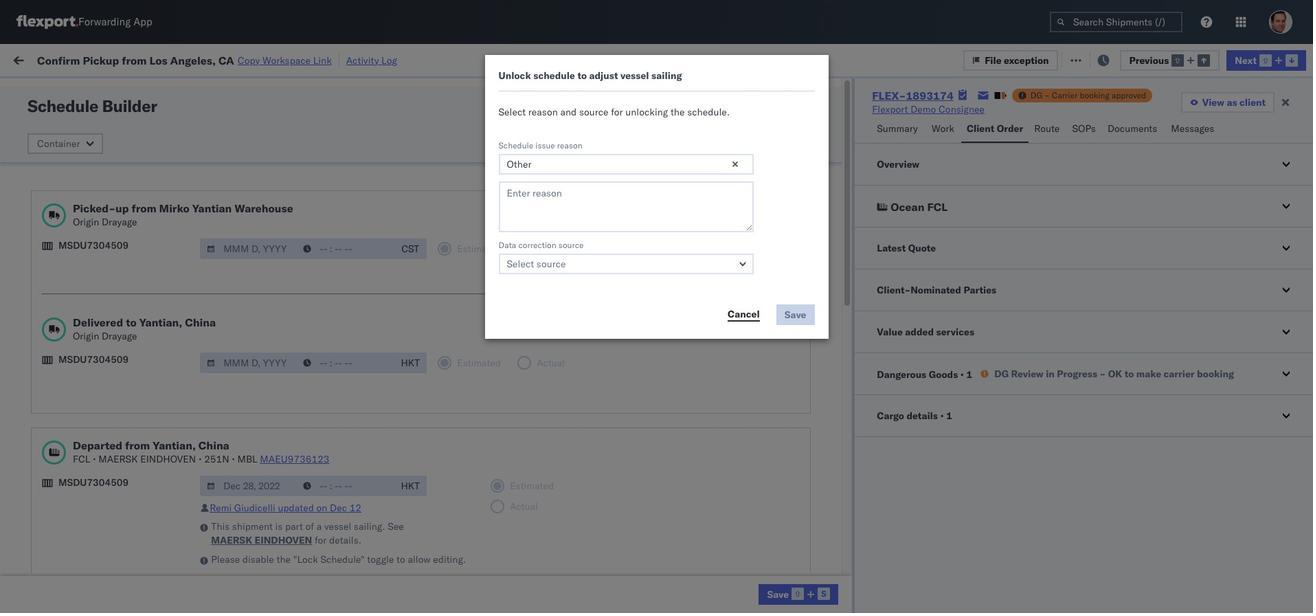 Task type: describe. For each thing, give the bounding box(es) containing it.
latest quote
[[878, 242, 937, 254]]

hlxu8034992 for upload customs clearance documents
[[1036, 241, 1103, 254]]

to inside delivered to yantian, china origin drayage
[[126, 316, 137, 329]]

fcl inside departed from yantian, china fcl • maersk eindhoven • 251n • mbl maeu9736123
[[73, 453, 90, 466]]

pdt, for schedule delivery appointment
[[279, 181, 301, 194]]

0 horizontal spatial file exception
[[985, 54, 1050, 66]]

4 uetu5238478 from the top
[[964, 362, 1031, 375]]

flex-1846748 for schedule delivery appointment
[[796, 181, 868, 194]]

summary button
[[872, 116, 927, 143]]

3 flex-2130387 from the top
[[796, 484, 868, 496]]

1 11:59 pm pdt, nov 4, 2022 from the top
[[232, 151, 358, 163]]

yantian, for from
[[153, 439, 196, 452]]

2 gvcu5265864 from the top
[[890, 423, 958, 435]]

ocean fcl inside button
[[891, 200, 948, 214]]

8:30 pm pst, jan 23, 2023
[[232, 423, 355, 436]]

mbl/mawb numbers
[[984, 112, 1068, 122]]

upload customs clearance documents for second upload customs clearance documents link
[[32, 483, 203, 495]]

copy
[[238, 54, 260, 66]]

dg review in progress - ok to make carrier booking
[[995, 368, 1235, 380]]

1 horizontal spatial file
[[1079, 53, 1096, 66]]

los for confirm pickup from los angeles, ca button
[[124, 332, 139, 344]]

customs inside upload customs clearance documents button
[[65, 241, 104, 253]]

delivery up delivered
[[75, 302, 110, 314]]

4 schedule delivery appointment button from the top
[[32, 513, 169, 528]]

flex-1662119
[[796, 453, 868, 466]]

for inside the this shipment is part of a vessel sailing. see maersk eindhoven for details.
[[315, 534, 327, 547]]

1 schedule pickup from los angeles, ca button from the top
[[32, 119, 201, 134]]

departed
[[73, 439, 122, 452]]

pst, for 2nd upload customs clearance documents link from the bottom of the page
[[279, 242, 300, 254]]

msdu7304509 for departed from yantian, china
[[58, 477, 129, 489]]

work
[[39, 50, 75, 69]]

sops button
[[1067, 116, 1103, 143]]

from for schedule pickup from rotterdam, netherlands link corresponding to 5:30 pm pst, jan 30, 2023
[[107, 537, 127, 549]]

"lock
[[293, 554, 318, 566]]

pickup for 'schedule pickup from los angeles, ca' link for fourth schedule pickup from los angeles, ca button from the bottom
[[75, 150, 104, 163]]

1 gaurav from the top
[[1165, 121, 1196, 133]]

is
[[275, 521, 283, 533]]

am
[[255, 363, 271, 375]]

2 schedule pickup from los angeles, ca button from the top
[[32, 150, 201, 165]]

angeles, for 'schedule pickup from los angeles, ca' link corresponding to 3rd schedule pickup from los angeles, ca button from the top
[[148, 211, 185, 223]]

agent
[[1289, 393, 1314, 405]]

11:59 pm pdt, nov 4, 2022 for schedule delivery appointment
[[232, 181, 358, 194]]

schedule pickup from los angeles, ca link for 5th schedule pickup from los angeles, ca button from the bottom of the page
[[32, 119, 201, 133]]

1 gaurav jawla from the top
[[1165, 121, 1222, 133]]

demo
[[911, 103, 937, 116]]

lhuu7894563, for schedule pickup from los angeles, ca
[[890, 272, 961, 284]]

2 flex-1846748 from the top
[[796, 151, 868, 163]]

2 hlxu8034992 from the top
[[1036, 151, 1103, 163]]

sailing.
[[354, 521, 386, 533]]

cancel
[[728, 308, 760, 320]]

0 horizontal spatial exception
[[1005, 54, 1050, 66]]

2022 for from
[[334, 211, 358, 224]]

1 vertical spatial source
[[559, 240, 584, 250]]

schedule for 'schedule pickup from los angeles, ca' link corresponding to 3rd schedule pickup from los angeles, ca button from the top
[[32, 211, 72, 223]]

to right ok
[[1125, 368, 1135, 380]]

4 karl from the top
[[748, 514, 765, 526]]

0 vertical spatial source
[[580, 106, 609, 118]]

pickup for schedule pickup from rotterdam, netherlands link corresponding to 8:30 pm pst, jan 23, 2023
[[75, 416, 104, 428]]

issue
[[536, 140, 555, 151]]

choi
[[1208, 393, 1228, 405]]

4 schedule pickup from los angeles, ca from the top
[[32, 271, 201, 284]]

2023 for fourth schedule delivery appointment link
[[331, 514, 355, 526]]

4 schedule pickup from los angeles, ca button from the top
[[32, 271, 201, 286]]

1 schedule pickup from los angeles, ca from the top
[[32, 120, 201, 132]]

schedule.
[[688, 106, 730, 118]]

pm for schedule pickup from rotterdam, netherlands link corresponding to 8:30 pm pst, jan 23, 2023
[[255, 423, 270, 436]]

3 integration test account - karl lagerfeld from the top
[[630, 484, 809, 496]]

angeles, for 'schedule pickup from los angeles, ca' link for second schedule pickup from los angeles, ca button from the bottom
[[148, 271, 185, 284]]

confirm pickup from los angeles, ca link
[[32, 331, 195, 345]]

omkar
[[1165, 151, 1194, 163]]

data correction source
[[499, 240, 584, 250]]

3 schedule delivery appointment link from the top
[[32, 392, 169, 405]]

departed from yantian, china fcl • maersk eindhoven • 251n • mbl maeu9736123
[[73, 439, 330, 466]]

schedule for schedule pickup from rotterdam, netherlands link corresponding to 5:30 pm pst, jan 30, 2023
[[32, 537, 72, 549]]

Other text field
[[499, 154, 754, 175]]

lhuu7894563, for schedule delivery appointment
[[890, 302, 961, 314]]

4 1889466 from the top
[[826, 363, 868, 375]]

schedule pickup from rotterdam, netherlands button for 5:30 pm pst, jan 30, 2023
[[32, 536, 206, 565]]

Select source text field
[[499, 253, 754, 274]]

• left mbl
[[232, 453, 235, 466]]

consignee inside button
[[630, 112, 669, 122]]

latest
[[878, 242, 906, 254]]

this
[[211, 521, 230, 533]]

5 schedule pickup from los angeles, ca button from the top
[[32, 452, 201, 467]]

2 jawla from the top
[[1198, 181, 1222, 194]]

import work button
[[111, 44, 180, 75]]

flexport. image
[[17, 15, 78, 29]]

part
[[285, 521, 303, 533]]

mbl/mawb
[[984, 112, 1032, 122]]

jaehyung
[[1165, 393, 1205, 405]]

confirm delivery button
[[32, 361, 105, 376]]

nov for upload customs clearance documents
[[302, 242, 320, 254]]

workitem button
[[8, 109, 210, 123]]

maeu9736123
[[260, 453, 330, 466]]

4 integration from the top
[[630, 514, 677, 526]]

24, for 2023
[[320, 453, 335, 466]]

appointment for fourth schedule delivery appointment link from the bottom of the page
[[113, 180, 169, 193]]

1 horizontal spatial file exception
[[1079, 53, 1143, 66]]

flex-2130384 for schedule delivery appointment
[[796, 514, 868, 526]]

4 schedule delivery appointment link from the top
[[32, 513, 169, 526]]

pickup for 'schedule pickup from los angeles, ca' link corresponding to 5th schedule pickup from los angeles, ca button from the bottom of the page
[[75, 120, 104, 132]]

upload customs clearance documents for 2nd upload customs clearance documents link from the bottom of the page
[[32, 241, 203, 253]]

parties
[[964, 284, 997, 296]]

of
[[306, 521, 314, 533]]

toggle
[[367, 554, 394, 566]]

schedule for 'schedule pickup from los angeles, ca' link for fourth schedule pickup from los angeles, ca button from the bottom
[[32, 150, 72, 163]]

1 flex-1889466 from the top
[[796, 272, 868, 284]]

status : ready for work, blocked, in progress
[[75, 85, 250, 95]]

3 mmm d, yyyy text field from the top
[[200, 476, 298, 496]]

a
[[317, 521, 322, 533]]

1 integration test account - karl lagerfeld from the top
[[630, 393, 809, 405]]

6 karl from the top
[[748, 574, 765, 587]]

confirm for confirm pickup from los angeles, ca copy workspace link
[[37, 53, 80, 67]]

3 flex-1889466 from the top
[[796, 332, 868, 345]]

3 schedule pickup from los angeles, ca button from the top
[[32, 210, 201, 225]]

please disable the "lock schedule" toggle to allow editing.
[[211, 554, 466, 566]]

5 schedule pickup from los angeles, ca from the top
[[32, 453, 201, 465]]

client order
[[967, 122, 1024, 135]]

3 lagerfeld from the top
[[768, 484, 809, 496]]

1 flex-2130387 from the top
[[796, 393, 868, 405]]

abcdefg78456546 for schedule pickup from los angeles, ca
[[984, 272, 1077, 284]]

savant
[[1196, 151, 1226, 163]]

2 test123456 from the top
[[984, 151, 1042, 163]]

rotterdam, inside confirm pickup from rotterdam, netherlands
[[124, 567, 173, 579]]

route
[[1035, 122, 1061, 135]]

schedule delivery appointment for fourth schedule delivery appointment link
[[32, 513, 169, 526]]

unlock
[[499, 69, 531, 82]]

upload for second upload customs clearance documents link
[[32, 483, 63, 495]]

1 4, from the top
[[323, 151, 332, 163]]

4 flex-1889466 from the top
[[796, 363, 868, 375]]

from for confirm pickup from rotterdam, netherlands link
[[101, 567, 122, 579]]

8:30 pm pst, jan 28, 2023
[[232, 484, 355, 496]]

updated
[[278, 502, 314, 514]]

3 1889466 from the top
[[826, 332, 868, 345]]

drayage inside picked-up from mirko yantian warehouse origin drayage
[[102, 216, 137, 228]]

fcl inside button
[[928, 200, 948, 214]]

1 -- : -- -- text field from the top
[[297, 353, 394, 373]]

2 ceau7522281, from the top
[[890, 151, 961, 163]]

1 vertical spatial for
[[611, 106, 623, 118]]

3 schedule delivery appointment button from the top
[[32, 392, 169, 407]]

consignee button
[[623, 109, 754, 123]]

1 1889466 from the top
[[826, 272, 868, 284]]

2 hkt from the top
[[401, 480, 420, 492]]

cancel button
[[720, 304, 769, 325]]

2 gaurav jawla from the top
[[1165, 181, 1222, 194]]

2 11:59 from the top
[[232, 181, 259, 194]]

2023 for schedule pickup from rotterdam, netherlands link corresponding to 5:30 pm pst, jan 30, 2023
[[331, 544, 355, 557]]

jan left 28, on the bottom
[[296, 484, 311, 496]]

4 lhuu7894563, from the top
[[890, 362, 961, 375]]

0 horizontal spatial booking
[[1080, 90, 1110, 100]]

2 flex-2130387 from the top
[[796, 423, 868, 436]]

disable
[[243, 554, 274, 566]]

jan for fourth schedule delivery appointment link
[[296, 514, 311, 526]]

ceau7522281, for schedule pickup from los angeles, ca
[[890, 211, 961, 223]]

1 for dangerous goods • 1
[[967, 368, 973, 381]]

0 horizontal spatial the
[[277, 554, 291, 566]]

5 integration test account - karl lagerfeld from the top
[[630, 544, 809, 557]]

schedule for 'schedule pickup from los angeles, ca' link for second schedule pickup from los angeles, ca button from the bottom
[[32, 271, 72, 284]]

pickup for 'schedule pickup from los angeles, ca' link corresponding to 3rd schedule pickup from los angeles, ca button from the top
[[75, 211, 104, 223]]

sailing
[[652, 69, 682, 82]]

1846748 for schedule delivery appointment
[[826, 181, 868, 194]]

import
[[117, 53, 148, 66]]

2 -- : -- -- text field from the top
[[297, 476, 394, 496]]

no
[[325, 85, 337, 95]]

netherlands for 5:30 pm pst, jan 30, 2023
[[32, 550, 85, 563]]

goods
[[929, 368, 959, 381]]

my
[[14, 50, 36, 69]]

mbl
[[238, 453, 258, 466]]

2 resize handle column header from the left
[[368, 107, 384, 613]]

11:00 for 11:00 pm pst, feb 2, 2023
[[232, 574, 259, 587]]

origin for jaehyung
[[1260, 393, 1286, 405]]

1 pdt, from the top
[[279, 151, 301, 163]]

1 gvcu5265864 from the top
[[890, 393, 958, 405]]

2 schedule delivery appointment button from the top
[[32, 301, 169, 316]]

schedule pickup from rotterdam, netherlands link for 5:30 pm pst, jan 30, 2023
[[32, 536, 206, 563]]

nov for schedule delivery appointment
[[303, 181, 321, 194]]

0 vertical spatial the
[[671, 106, 685, 118]]

3 resize handle column header from the left
[[418, 107, 435, 613]]

0 vertical spatial work
[[150, 53, 174, 66]]

maersk inside the this shipment is part of a vessel sailing. see maersk eindhoven for details.
[[211, 534, 252, 547]]

ceau7522281, for upload customs clearance documents
[[890, 241, 961, 254]]

1 hkt from the top
[[401, 357, 420, 369]]

activity log
[[346, 54, 397, 66]]

services
[[937, 326, 975, 338]]

china for delivered to yantian, china
[[185, 316, 216, 329]]

4 lagerfeld from the top
[[768, 514, 809, 526]]

schedule for fourth schedule delivery appointment link
[[32, 513, 72, 526]]

and
[[561, 106, 577, 118]]

1 maeu9408431 from the top
[[984, 393, 1054, 405]]

2130384 for schedule pickup from rotterdam, netherlands
[[826, 544, 868, 557]]

message
[[185, 53, 224, 66]]

3 karl from the top
[[748, 484, 765, 496]]

1 horizontal spatial work
[[932, 122, 955, 135]]

maersk inside departed from yantian, china fcl • maersk eindhoven • 251n • mbl maeu9736123
[[98, 453, 138, 466]]

: for status
[[100, 85, 102, 95]]

3 11:59 from the top
[[232, 211, 259, 224]]

as
[[1228, 96, 1238, 109]]

1 horizontal spatial consignee
[[939, 103, 985, 116]]

messages button
[[1166, 116, 1222, 143]]

9 resize handle column header from the left
[[1141, 107, 1158, 613]]

view as client
[[1203, 96, 1267, 109]]

schedule pickup from rotterdam, netherlands button for 8:30 pm pst, jan 23, 2023
[[32, 415, 206, 444]]

pst, for schedule pickup from rotterdam, netherlands link corresponding to 5:30 pm pst, jan 30, 2023
[[273, 544, 294, 557]]

copy workspace link button
[[238, 54, 332, 66]]

ocean inside button
[[891, 200, 925, 214]]

batch action
[[1236, 53, 1296, 66]]

8 resize handle column header from the left
[[961, 107, 977, 613]]

confirm for confirm delivery
[[32, 362, 67, 374]]

ca inside button
[[182, 332, 195, 344]]

msdu7304509 for picked-up from mirko yantian warehouse
[[58, 239, 129, 252]]

5 karl from the top
[[748, 544, 765, 557]]

app
[[134, 15, 152, 29]]

maersk eindhoven link
[[211, 534, 312, 547]]

china for departed from yantian, china
[[199, 439, 230, 452]]

2 karl from the top
[[748, 423, 765, 436]]

1846748 for schedule pickup from los angeles, ca
[[826, 211, 868, 224]]

delivery down confirm delivery button
[[75, 392, 110, 405]]

10 resize handle column header from the left
[[1236, 107, 1252, 613]]

3 test123456 from the top
[[984, 181, 1042, 194]]

container numbers
[[890, 107, 927, 128]]

760 at risk
[[253, 53, 301, 66]]

1 jawla from the top
[[1198, 121, 1222, 133]]

6 lagerfeld from the top
[[768, 574, 809, 587]]

0 horizontal spatial file
[[985, 54, 1002, 66]]

2 account from the top
[[700, 423, 737, 436]]

angeles, for 'schedule pickup from los angeles, ca' link for fourth schedule pickup from los angeles, ca button from the bottom
[[148, 150, 185, 163]]

to left the adjust
[[578, 69, 587, 82]]

4, for schedule delivery appointment
[[323, 181, 332, 194]]

carrier
[[1164, 368, 1195, 380]]

1 upload customs clearance documents link from the top
[[32, 240, 203, 254]]

see
[[388, 521, 404, 533]]

3 schedule pickup from los angeles, ca from the top
[[32, 211, 201, 223]]

latest quote button
[[856, 228, 1314, 269]]

schedule for third schedule delivery appointment link from the top of the page
[[32, 392, 72, 405]]

builder
[[102, 96, 157, 116]]

schedule for first schedule pickup from los angeles, ca button from the bottom's 'schedule pickup from los angeles, ca' link
[[32, 453, 72, 465]]

action
[[1266, 53, 1296, 66]]

flex-2130384 for schedule pickup from rotterdam, netherlands
[[796, 544, 868, 557]]

ok
[[1109, 368, 1123, 380]]

picked-
[[73, 201, 116, 215]]

progress
[[215, 85, 250, 95]]

msdu7304509 for delivered to yantian, china
[[58, 353, 129, 366]]

netherlands for 8:30 pm pst, jan 23, 2023
[[32, 429, 85, 442]]

confirm pickup from rotterdam, netherlands
[[32, 567, 173, 593]]

appointment for third schedule delivery appointment link from the top of the page
[[113, 392, 169, 405]]

5:30 pm pst, jan 30, 2023 for schedule delivery appointment
[[232, 514, 355, 526]]

to left the allow at the left of the page
[[397, 554, 406, 566]]

1893174
[[907, 89, 954, 102]]

drayage inside delivered to yantian, china origin drayage
[[102, 330, 137, 342]]

schedule builder
[[28, 96, 157, 116]]

lhuu7894563, uetu5238478 for schedule delivery appointment
[[890, 302, 1031, 314]]

eindhoven inside the this shipment is part of a vessel sailing. see maersk eindhoven for details.
[[255, 534, 312, 547]]

2 customs from the top
[[65, 483, 104, 495]]

client-
[[878, 284, 911, 296]]

client-nominated parties
[[878, 284, 997, 296]]

delivered
[[73, 316, 123, 329]]

2 flex-1889466 from the top
[[796, 302, 868, 315]]

angeles, for confirm pickup from los angeles, ca link
[[142, 332, 180, 344]]

nominated
[[911, 284, 962, 296]]

from for 'schedule pickup from los angeles, ca' link for second schedule pickup from los angeles, ca button from the bottom
[[107, 271, 127, 284]]

1 integration from the top
[[630, 393, 677, 405]]

rotterdam, for 8:30 pm pst, jan 23, 2023
[[130, 416, 179, 428]]

1 horizontal spatial vessel
[[621, 69, 650, 82]]

overview button
[[856, 144, 1314, 185]]



Task type: vqa. For each thing, say whether or not it's contained in the screenshot.
replies
no



Task type: locate. For each thing, give the bounding box(es) containing it.
uetu5238478 for schedule delivery appointment
[[964, 302, 1031, 314]]

for left the unlocking
[[611, 106, 623, 118]]

1 ceau7522281, from the top
[[890, 120, 961, 133]]

in
[[206, 85, 213, 95]]

0 vertical spatial mmm d, yyyy text field
[[200, 239, 298, 259]]

1 vertical spatial china
[[199, 439, 230, 452]]

booking up choi
[[1198, 368, 1235, 380]]

container button
[[28, 133, 103, 154]]

numbers down flexport
[[890, 118, 924, 128]]

ceau7522281, hlxu6269489, hlxu8034992
[[890, 120, 1103, 133], [890, 151, 1103, 163], [890, 181, 1103, 193], [890, 211, 1103, 223], [890, 241, 1103, 254]]

lhuu7894563, uetu5238478 for confirm pickup from los angeles, ca
[[890, 332, 1031, 344]]

uetu5238478 up review at right
[[964, 332, 1031, 344]]

24, up 23, on the left of page
[[317, 363, 332, 375]]

source right and
[[580, 106, 609, 118]]

2 schedule pickup from rotterdam, netherlands link from the top
[[32, 536, 206, 563]]

client left and
[[536, 112, 558, 122]]

lhuu7894563, for confirm pickup from los angeles, ca
[[890, 332, 961, 344]]

delivery inside button
[[69, 362, 105, 374]]

select reason and source for unlocking the schedule.
[[499, 106, 730, 118]]

0 horizontal spatial dec
[[297, 363, 315, 375]]

drayage down delivered
[[102, 330, 137, 342]]

1 vertical spatial rotterdam,
[[130, 537, 179, 549]]

1 vertical spatial 5:30 pm pst, jan 30, 2023
[[232, 544, 355, 557]]

0 vertical spatial 11:00
[[232, 242, 259, 254]]

vessel inside the this shipment is part of a vessel sailing. see maersk eindhoven for details.
[[324, 521, 352, 533]]

msdu7304509 down confirm pickup from los angeles, ca button
[[58, 353, 129, 366]]

1 for cargo details • 1
[[947, 410, 953, 422]]

file up dg - carrier booking approved
[[1079, 53, 1096, 66]]

schedule pickup from los angeles, ca link for fourth schedule pickup from los angeles, ca button from the bottom
[[32, 150, 201, 163]]

client
[[536, 112, 558, 122], [967, 122, 995, 135]]

ceau7522281, down demo
[[890, 120, 961, 133]]

jan left 23, on the left of page
[[296, 423, 311, 436]]

ceau7522281, down work button
[[890, 151, 961, 163]]

2 vertical spatial rotterdam,
[[124, 567, 173, 579]]

review
[[1012, 368, 1044, 380]]

from for confirm pickup from los angeles, ca link
[[101, 332, 122, 344]]

1 vertical spatial documents
[[153, 241, 203, 253]]

upload for 2nd upload customs clearance documents link from the bottom of the page
[[32, 241, 63, 253]]

pm for 2nd upload customs clearance documents link from the bottom of the page
[[261, 242, 276, 254]]

0 vertical spatial 2130384
[[826, 514, 868, 526]]

1 vertical spatial upload customs clearance documents link
[[32, 482, 203, 496]]

origin down picked-
[[73, 216, 99, 228]]

1 vertical spatial clearance
[[107, 483, 151, 495]]

1 8:30 from the top
[[232, 423, 253, 436]]

0 vertical spatial origin
[[73, 216, 99, 228]]

2 2130384 from the top
[[826, 544, 868, 557]]

angeles,
[[170, 53, 216, 67], [148, 120, 185, 132], [148, 150, 185, 163], [148, 211, 185, 223], [148, 271, 185, 284], [142, 332, 180, 344], [148, 453, 185, 465]]

schedule pickup from los angeles, ca button
[[32, 119, 201, 134], [32, 150, 201, 165], [32, 210, 201, 225], [32, 271, 201, 286], [32, 452, 201, 467]]

4 flex-1846748 from the top
[[796, 211, 868, 224]]

flex-1889466 button
[[774, 269, 871, 288], [774, 269, 871, 288], [774, 299, 871, 318], [774, 299, 871, 318], [774, 329, 871, 348], [774, 329, 871, 348], [774, 359, 871, 379], [774, 359, 871, 379]]

2130384 down 1662119
[[826, 514, 868, 526]]

0 horizontal spatial on
[[317, 502, 328, 514]]

0 vertical spatial for
[[132, 85, 143, 95]]

schedule pickup from rotterdam, netherlands link
[[32, 415, 206, 442], [32, 536, 206, 563]]

4 1846748 from the top
[[826, 211, 868, 224]]

abcdefg78456546
[[984, 272, 1077, 284], [984, 302, 1077, 315], [984, 363, 1077, 375]]

cst
[[402, 243, 420, 255]]

schedule pickup from los angeles, ca link
[[32, 119, 201, 133], [32, 150, 201, 163], [32, 210, 201, 224], [32, 271, 201, 284], [32, 452, 201, 466]]

gvcu5265864 down the details
[[890, 423, 958, 435]]

2 vertical spatial documents
[[153, 483, 203, 495]]

please
[[211, 554, 240, 566]]

1 karl from the top
[[748, 393, 765, 405]]

Search Work text field
[[851, 49, 1001, 70]]

dg for dg review in progress - ok to make carrier booking
[[995, 368, 1009, 380]]

0 vertical spatial yantian,
[[139, 316, 182, 329]]

0 vertical spatial upload customs clearance documents
[[32, 241, 203, 253]]

1 mmm d, yyyy text field from the top
[[200, 239, 298, 259]]

1 horizontal spatial the
[[671, 106, 685, 118]]

1 vertical spatial gaurav
[[1165, 181, 1196, 194]]

numbers inside container numbers
[[890, 118, 924, 128]]

yantian, inside delivered to yantian, china origin drayage
[[139, 316, 182, 329]]

blocked,
[[169, 85, 204, 95]]

3 appointment from the top
[[113, 392, 169, 405]]

4 flex-2130387 from the top
[[796, 574, 868, 587]]

from for first schedule pickup from los angeles, ca button from the bottom's 'schedule pickup from los angeles, ca' link
[[107, 453, 127, 465]]

MMM D, YYYY text field
[[200, 239, 298, 259], [200, 353, 298, 373], [200, 476, 298, 496]]

confirm for confirm pickup from los angeles, ca
[[32, 332, 67, 344]]

1 vertical spatial 4,
[[323, 181, 332, 194]]

2 maeu9408431 from the top
[[984, 423, 1054, 436]]

upload customs clearance documents link down departed on the bottom
[[32, 482, 203, 496]]

0 vertical spatial abcdefg78456546
[[984, 272, 1077, 284]]

abcdefg78456546 down latest quote button
[[984, 272, 1077, 284]]

client inside client order button
[[967, 122, 995, 135]]

clearance for 2nd upload customs clearance documents link from the bottom of the page
[[107, 241, 151, 253]]

schedule pickup from los angeles, ca up upload customs clearance documents button
[[32, 211, 201, 223]]

booking right carrier
[[1080, 90, 1110, 100]]

documents inside button
[[1108, 122, 1158, 135]]

4 11:59 from the top
[[232, 453, 259, 466]]

1 horizontal spatial client
[[967, 122, 995, 135]]

8:30 for 8:30 pm pst, jan 23, 2023
[[232, 423, 253, 436]]

0 vertical spatial msdu7304509
[[58, 239, 129, 252]]

filtered by:
[[14, 84, 63, 97]]

clearance down departed on the bottom
[[107, 483, 151, 495]]

hkt
[[401, 357, 420, 369], [401, 480, 420, 492]]

4 schedule delivery appointment from the top
[[32, 513, 169, 526]]

1 vertical spatial 2130384
[[826, 544, 868, 557]]

gvcu5265864 up the details
[[890, 393, 958, 405]]

2 lhuu7894563, from the top
[[890, 302, 961, 314]]

4 account from the top
[[700, 514, 737, 526]]

0 horizontal spatial vessel
[[324, 521, 352, 533]]

uetu5238478 right the goods
[[964, 362, 1031, 375]]

appointment up up on the left of the page
[[113, 180, 169, 193]]

1 horizontal spatial container
[[890, 107, 927, 117]]

2 vertical spatial msdu7304509
[[58, 477, 129, 489]]

1 11:59 from the top
[[232, 151, 259, 163]]

2023 for first schedule pickup from los angeles, ca button from the bottom's 'schedule pickup from los angeles, ca' link
[[337, 453, 361, 466]]

5 1846748 from the top
[[826, 242, 868, 254]]

0 vertical spatial dec
[[297, 363, 315, 375]]

schedule
[[534, 69, 575, 82]]

1 right the goods
[[967, 368, 973, 381]]

• down departed on the bottom
[[93, 453, 96, 466]]

0 vertical spatial drayage
[[102, 216, 137, 228]]

schedule issue reason
[[499, 140, 583, 151]]

• right the details
[[941, 410, 945, 422]]

schedule delivery appointment link up confirm pickup from rotterdam, netherlands
[[32, 513, 169, 526]]

1 vertical spatial origin
[[73, 330, 99, 342]]

ceau7522281, down overview
[[890, 181, 961, 193]]

2 4, from the top
[[323, 181, 332, 194]]

flex-1846748 for upload customs clearance documents
[[796, 242, 868, 254]]

client
[[1240, 96, 1267, 109]]

schedule delivery appointment button up confirm pickup from rotterdam, netherlands
[[32, 513, 169, 528]]

confirm delivery link
[[32, 361, 105, 375]]

rotterdam, for 5:30 pm pst, jan 30, 2023
[[130, 537, 179, 549]]

1 horizontal spatial exception
[[1098, 53, 1143, 66]]

clearance inside button
[[107, 241, 151, 253]]

resize handle column header
[[207, 107, 224, 613], [368, 107, 384, 613], [418, 107, 435, 613], [512, 107, 529, 613], [606, 107, 623, 613], [751, 107, 768, 613], [867, 107, 883, 613], [961, 107, 977, 613], [1141, 107, 1158, 613], [1236, 107, 1252, 613], [1279, 107, 1295, 613]]

1 schedule delivery appointment button from the top
[[32, 180, 169, 195]]

2 1846748 from the top
[[826, 151, 868, 163]]

1 schedule pickup from rotterdam, netherlands link from the top
[[32, 415, 206, 442]]

documents for second upload customs clearance documents link
[[153, 483, 203, 495]]

upload customs clearance documents
[[32, 241, 203, 253], [32, 483, 203, 495]]

upload customs clearance documents link down up on the left of the page
[[32, 240, 203, 254]]

1 vertical spatial jawla
[[1198, 181, 1222, 194]]

3 integration from the top
[[630, 484, 677, 496]]

0 vertical spatial container
[[890, 107, 927, 117]]

2 schedule pickup from rotterdam, netherlands from the top
[[32, 537, 179, 563]]

0 horizontal spatial 1
[[947, 410, 953, 422]]

schedule pickup from rotterdam, netherlands link for 8:30 pm pst, jan 23, 2023
[[32, 415, 206, 442]]

4 2130387 from the top
[[826, 574, 868, 587]]

0 vertical spatial reason
[[529, 106, 558, 118]]

flex-1893174
[[873, 89, 954, 102]]

1662119
[[826, 453, 868, 466]]

dg left review at right
[[995, 368, 1009, 380]]

1 vertical spatial abcdefg78456546
[[984, 302, 1077, 315]]

pst, for schedule pickup from rotterdam, netherlands link corresponding to 8:30 pm pst, jan 23, 2023
[[273, 423, 294, 436]]

lhuu7894563, up dangerous goods • 1
[[890, 332, 961, 344]]

client for client order
[[967, 122, 995, 135]]

consignee down sailing
[[630, 112, 669, 122]]

• left 251n
[[199, 453, 202, 466]]

consignee
[[939, 103, 985, 116], [630, 112, 669, 122]]

0 horizontal spatial numbers
[[890, 118, 924, 128]]

confirm pickup from los angeles, ca button
[[32, 331, 195, 346]]

to
[[578, 69, 587, 82], [126, 316, 137, 329], [1125, 368, 1135, 380], [397, 554, 406, 566]]

los for 3rd schedule pickup from los angeles, ca button from the top
[[130, 211, 145, 223]]

1 vertical spatial hkt
[[401, 480, 420, 492]]

from for schedule pickup from rotterdam, netherlands link corresponding to 8:30 pm pst, jan 23, 2023
[[107, 416, 127, 428]]

2023
[[331, 423, 355, 436], [337, 453, 361, 466], [331, 484, 355, 496], [331, 514, 355, 526], [331, 544, 355, 557], [333, 574, 357, 587]]

5 hlxu8034992 from the top
[[1036, 241, 1103, 254]]

30, down a
[[314, 544, 329, 557]]

1 30, from the top
[[314, 514, 329, 526]]

: for snoozed
[[319, 85, 322, 95]]

hlxu8034992 for schedule pickup from los angeles, ca
[[1036, 211, 1103, 223]]

pst, for first schedule pickup from los angeles, ca button from the bottom's 'schedule pickup from los angeles, ca' link
[[279, 453, 300, 466]]

2 lhuu7894563, uetu5238478 from the top
[[890, 302, 1031, 314]]

2130384 for schedule delivery appointment
[[826, 514, 868, 526]]

1 schedule delivery appointment link from the top
[[32, 180, 169, 194]]

8:30 up the giudicelli
[[232, 484, 253, 496]]

container down flex-1893174
[[890, 107, 927, 117]]

consignee up work button
[[939, 103, 985, 116]]

0 vertical spatial 8:30
[[232, 423, 253, 436]]

3 abcdefg78456546 from the top
[[984, 363, 1077, 375]]

lhuu7894563, uetu5238478 down quote at right
[[890, 272, 1031, 284]]

pm for fourth schedule delivery appointment link
[[255, 514, 270, 526]]

activity log button
[[346, 52, 397, 68]]

ocean fcl button
[[856, 186, 1314, 227]]

delivery for 11:59
[[75, 180, 110, 193]]

numbers down carrier
[[1034, 112, 1068, 122]]

0 horizontal spatial consignee
[[630, 112, 669, 122]]

schedule pickup from los angeles, ca link for 3rd schedule pickup from los angeles, ca button from the top
[[32, 210, 201, 224]]

client left order
[[967, 122, 995, 135]]

the left "lock
[[277, 554, 291, 566]]

numbers for mbl/mawb numbers
[[1034, 112, 1068, 122]]

flex-
[[873, 89, 907, 102], [796, 121, 826, 133], [796, 151, 826, 163], [796, 181, 826, 194], [796, 211, 826, 224], [796, 242, 826, 254], [796, 272, 826, 284], [796, 302, 826, 315], [796, 332, 826, 345], [796, 363, 826, 375], [796, 393, 826, 405], [796, 423, 826, 436], [796, 453, 826, 466], [796, 484, 826, 496], [796, 514, 826, 526], [796, 544, 826, 557], [796, 574, 826, 587]]

mmm d, yyyy text field for delivered to yantian, china
[[200, 353, 298, 373]]

0 vertical spatial gvcu5265864
[[890, 393, 958, 405]]

1 vertical spatial dec
[[330, 502, 347, 514]]

2 appointment from the top
[[113, 302, 169, 314]]

origin inside picked-up from mirko yantian warehouse origin drayage
[[73, 216, 99, 228]]

1 vertical spatial upload customs clearance documents
[[32, 483, 203, 495]]

1 horizontal spatial numbers
[[1034, 112, 1068, 122]]

from for 'schedule pickup from los angeles, ca' link corresponding to 3rd schedule pickup from los angeles, ca button from the top
[[107, 211, 127, 223]]

3 schedule pickup from los angeles, ca link from the top
[[32, 210, 201, 224]]

file up mbl/mawb
[[985, 54, 1002, 66]]

documents down picked-up from mirko yantian warehouse origin drayage
[[153, 241, 203, 253]]

gaurav jawla down omkar savant
[[1165, 181, 1222, 194]]

5 lagerfeld from the top
[[768, 544, 809, 557]]

5:30 for schedule pickup from rotterdam, netherlands
[[232, 544, 253, 557]]

5:30
[[232, 514, 253, 526], [232, 544, 253, 557]]

4, for schedule pickup from los angeles, ca
[[323, 211, 332, 224]]

lhuu7894563, down 'value added services'
[[890, 362, 961, 375]]

schedule delivery appointment up confirm pickup from rotterdam, netherlands
[[32, 513, 169, 526]]

0 vertical spatial on
[[337, 53, 348, 66]]

1 vertical spatial on
[[317, 502, 328, 514]]

1 vertical spatial customs
[[65, 483, 104, 495]]

yantian
[[192, 201, 232, 215]]

bosch ocean test
[[536, 121, 614, 133], [630, 121, 708, 133], [536, 151, 614, 163], [630, 151, 708, 163], [536, 181, 614, 194], [630, 181, 708, 194], [536, 242, 614, 254], [630, 242, 708, 254], [536, 272, 614, 284], [630, 272, 708, 284], [536, 332, 614, 345], [630, 332, 708, 345], [536, 363, 614, 375]]

container numbers button
[[883, 104, 963, 129]]

flex-2130384 down the flex-1662119
[[796, 514, 868, 526]]

1 vertical spatial 8:30
[[232, 484, 253, 496]]

schedule pickup from los angeles, ca down departed on the bottom
[[32, 453, 201, 465]]

numbers for container numbers
[[890, 118, 924, 128]]

4 ceau7522281, from the top
[[890, 211, 961, 223]]

operator
[[1165, 112, 1198, 122]]

adjust
[[590, 69, 619, 82]]

0 horizontal spatial maersk
[[98, 453, 138, 466]]

container for container
[[37, 138, 80, 150]]

documents inside button
[[153, 241, 203, 253]]

gaurav jawla up omkar savant
[[1165, 121, 1222, 133]]

• right the goods
[[961, 368, 965, 381]]

details.
[[329, 534, 362, 547]]

0 vertical spatial 4,
[[323, 151, 332, 163]]

5:30 pm pst, jan 30, 2023 for schedule pickup from rotterdam, netherlands
[[232, 544, 355, 557]]

1 vertical spatial gaurav jawla
[[1165, 181, 1222, 194]]

1 clearance from the top
[[107, 241, 151, 253]]

1 right the details
[[947, 410, 953, 422]]

1 vertical spatial netherlands
[[32, 550, 85, 563]]

1 horizontal spatial :
[[319, 85, 322, 95]]

upload customs clearance documents button
[[32, 240, 203, 255]]

1 vertical spatial vessel
[[324, 521, 352, 533]]

uetu5238478 right nominated in the top of the page
[[964, 272, 1031, 284]]

schedule delivery appointment button down confirm delivery button
[[32, 392, 169, 407]]

value
[[878, 326, 903, 338]]

schedule pickup from los angeles, ca down builder
[[32, 120, 201, 132]]

schedule pickup from los angeles, ca down upload customs clearance documents button
[[32, 271, 201, 284]]

schedule delivery appointment for third schedule delivery appointment link from the top of the page
[[32, 392, 169, 405]]

delivery for 5:30
[[75, 513, 110, 526]]

Search Shipments (/) text field
[[1051, 12, 1183, 32]]

origin down delivered
[[73, 330, 99, 342]]

2 lagerfeld from the top
[[768, 423, 809, 436]]

0 vertical spatial 5:30
[[232, 514, 253, 526]]

from inside confirm pickup from rotterdam, netherlands
[[101, 567, 122, 579]]

ceau7522281, up nominated in the top of the page
[[890, 241, 961, 254]]

workspace
[[263, 54, 311, 66]]

5:30 right this
[[232, 514, 253, 526]]

from inside departed from yantian, china fcl • maersk eindhoven • 251n • mbl maeu9736123
[[125, 439, 150, 452]]

2023 for schedule pickup from rotterdam, netherlands link corresponding to 8:30 pm pst, jan 23, 2023
[[331, 423, 355, 436]]

schedule for 'schedule pickup from los angeles, ca' link corresponding to 5th schedule pickup from los angeles, ca button from the bottom of the page
[[32, 120, 72, 132]]

251n
[[204, 453, 229, 466]]

details
[[907, 410, 939, 422]]

1 hlxu8034992 from the top
[[1036, 120, 1103, 133]]

5 account from the top
[[700, 544, 737, 557]]

1 vertical spatial reason
[[558, 140, 583, 151]]

value added services
[[878, 326, 975, 338]]

2130384 up save 'button'
[[826, 544, 868, 557]]

1 schedule delivery appointment from the top
[[32, 180, 169, 193]]

2 vertical spatial origin
[[1260, 393, 1286, 405]]

from for 'schedule pickup from los angeles, ca' link for fourth schedule pickup from los angeles, ca button from the bottom
[[107, 150, 127, 163]]

origin inside delivered to yantian, china origin drayage
[[73, 330, 99, 342]]

-- : -- -- text field
[[297, 239, 394, 259]]

schedule for third schedule delivery appointment link from the bottom of the page
[[32, 302, 72, 314]]

yantian, for to
[[139, 316, 182, 329]]

0 vertical spatial upload
[[32, 241, 63, 253]]

1 horizontal spatial 1
[[967, 368, 973, 381]]

pdt, for schedule pickup from los angeles, ca
[[279, 211, 301, 224]]

for
[[132, 85, 143, 95], [611, 106, 623, 118], [315, 534, 327, 547]]

schedule delivery appointment for third schedule delivery appointment link from the bottom of the page
[[32, 302, 169, 314]]

5 resize handle column header from the left
[[606, 107, 623, 613]]

5 schedule pickup from los angeles, ca link from the top
[[32, 452, 201, 466]]

appointment up delivered to yantian, china origin drayage
[[113, 302, 169, 314]]

5 integration from the top
[[630, 544, 677, 557]]

abcdefg78456546 for schedule delivery appointment
[[984, 302, 1077, 315]]

schedule pickup from los angeles, ca link for first schedule pickup from los angeles, ca button from the bottom
[[32, 452, 201, 466]]

6:00
[[232, 363, 253, 375]]

file exception down search shipments (/) text field
[[1079, 53, 1143, 66]]

jan for first schedule pickup from los angeles, ca button from the bottom's 'schedule pickup from los angeles, ca' link
[[302, 453, 317, 466]]

2 2130387 from the top
[[826, 423, 868, 436]]

china inside delivered to yantian, china origin drayage
[[185, 316, 216, 329]]

0 horizontal spatial dg
[[995, 368, 1009, 380]]

next
[[1236, 54, 1258, 66]]

from for 'schedule pickup from los angeles, ca' link corresponding to 5th schedule pickup from los angeles, ca button from the bottom of the page
[[107, 120, 127, 132]]

5 ceau7522281, from the top
[[890, 241, 961, 254]]

2130384
[[826, 514, 868, 526], [826, 544, 868, 557]]

2 vertical spatial 4,
[[323, 211, 332, 224]]

netherlands inside confirm pickup from rotterdam, netherlands
[[32, 581, 85, 593]]

abcdefg78456546 down 'value added services' button
[[984, 363, 1077, 375]]

5:30 for schedule delivery appointment
[[232, 514, 253, 526]]

2 schedule delivery appointment from the top
[[32, 302, 169, 314]]

1 upload customs clearance documents from the top
[[32, 241, 203, 253]]

2 vertical spatial mmm d, yyyy text field
[[200, 476, 298, 496]]

schedule pickup from rotterdam, netherlands
[[32, 416, 179, 442], [32, 537, 179, 563]]

0 vertical spatial flex-2130384
[[796, 514, 868, 526]]

(0)
[[224, 53, 242, 66]]

1 vertical spatial 24,
[[320, 453, 335, 466]]

0 vertical spatial 5:30 pm pst, jan 30, 2023
[[232, 514, 355, 526]]

pm for first schedule pickup from los angeles, ca button from the bottom's 'schedule pickup from los angeles, ca' link
[[261, 453, 276, 466]]

1 horizontal spatial on
[[337, 53, 348, 66]]

11:59 pm pdt, nov 4, 2022
[[232, 151, 358, 163], [232, 181, 358, 194], [232, 211, 358, 224]]

1 lhuu7894563, uetu5238478 from the top
[[890, 272, 1031, 284]]

numbers
[[1034, 112, 1068, 122], [890, 118, 924, 128]]

1 vertical spatial msdu7304509
[[58, 353, 129, 366]]

delivery down confirm pickup from los angeles, ca button
[[69, 362, 105, 374]]

1 vertical spatial 30,
[[314, 544, 329, 557]]

reason left and
[[529, 106, 558, 118]]

origin left agent
[[1260, 393, 1286, 405]]

0 vertical spatial schedule pickup from rotterdam, netherlands link
[[32, 415, 206, 442]]

1 1846748 from the top
[[826, 121, 868, 133]]

abcdefg78456546 down parties
[[984, 302, 1077, 315]]

: left no
[[319, 85, 322, 95]]

8:30 for 8:30 pm pst, jan 28, 2023
[[232, 484, 253, 496]]

30,
[[314, 514, 329, 526], [314, 544, 329, 557]]

3 hlxu6269489, from the top
[[963, 181, 1034, 193]]

0 vertical spatial 11:59 pm pdt, nov 4, 2022
[[232, 151, 358, 163]]

-- : -- -- text field
[[297, 353, 394, 373], [297, 476, 394, 496]]

sops
[[1073, 122, 1097, 135]]

1 5:30 from the top
[[232, 514, 253, 526]]

1 lagerfeld from the top
[[768, 393, 809, 405]]

china
[[185, 316, 216, 329], [199, 439, 230, 452]]

dec right am
[[297, 363, 315, 375]]

reason
[[529, 106, 558, 118], [558, 140, 583, 151]]

los for second schedule pickup from los angeles, ca button from the bottom
[[130, 271, 145, 284]]

pm for fourth schedule delivery appointment link from the bottom of the page
[[261, 181, 276, 194]]

0 horizontal spatial eindhoven
[[140, 453, 196, 466]]

1 resize handle column header from the left
[[207, 107, 224, 613]]

message (0)
[[185, 53, 242, 66]]

hlxu6269489, for upload customs clearance documents
[[963, 241, 1034, 254]]

1 vertical spatial maeu9408431
[[984, 423, 1054, 436]]

container for container numbers
[[890, 107, 927, 117]]

to up confirm pickup from los angeles, ca
[[126, 316, 137, 329]]

flex-1846748 for schedule pickup from los angeles, ca
[[796, 211, 868, 224]]

the left the schedule.
[[671, 106, 685, 118]]

msdu7304509 down departed on the bottom
[[58, 477, 129, 489]]

2 flex-2130384 from the top
[[796, 544, 868, 557]]

lhuu7894563, uetu5238478 down services
[[890, 362, 1031, 375]]

yantian, inside departed from yantian, china fcl • maersk eindhoven • 251n • mbl maeu9736123
[[153, 439, 196, 452]]

schedule delivery appointment down confirm delivery button
[[32, 392, 169, 405]]

1 vertical spatial booking
[[1198, 368, 1235, 380]]

clearance down up on the left of the page
[[107, 241, 151, 253]]

eindhoven down is
[[255, 534, 312, 547]]

pickup for 'schedule pickup from los angeles, ca' link for second schedule pickup from los angeles, ca button from the bottom
[[75, 271, 104, 284]]

documents button
[[1103, 116, 1166, 143]]

work button
[[927, 116, 962, 143]]

4 schedule pickup from los angeles, ca link from the top
[[32, 271, 201, 284]]

my work
[[14, 50, 75, 69]]

0 vertical spatial maersk
[[98, 453, 138, 466]]

upload customs clearance documents down up on the left of the page
[[32, 241, 203, 253]]

jan for schedule pickup from rotterdam, netherlands link corresponding to 5:30 pm pst, jan 30, 2023
[[296, 544, 311, 557]]

container down workitem
[[37, 138, 80, 150]]

hlxu6269489, for schedule pickup from los angeles, ca
[[963, 211, 1034, 223]]

11 resize handle column header from the left
[[1279, 107, 1295, 613]]

from inside picked-up from mirko yantian warehouse origin drayage
[[132, 201, 157, 215]]

1 : from the left
[[100, 85, 102, 95]]

24, down 23, on the left of page
[[320, 453, 335, 466]]

upload customs clearance documents down departed on the bottom
[[32, 483, 203, 495]]

2 ceau7522281, hlxu6269489, hlxu8034992 from the top
[[890, 151, 1103, 163]]

actions
[[1260, 112, 1289, 122]]

5 flex-1846748 from the top
[[796, 242, 868, 254]]

4 hlxu8034992 from the top
[[1036, 211, 1103, 223]]

4 resize handle column header from the left
[[512, 107, 529, 613]]

pst, for confirm delivery link
[[274, 363, 295, 375]]

4 ceau7522281, hlxu6269489, hlxu8034992 from the top
[[890, 211, 1103, 223]]

pickup for confirm pickup from rotterdam, netherlands link
[[69, 567, 99, 579]]

work right import
[[150, 53, 174, 66]]

batch
[[1236, 53, 1263, 66]]

2 integration test account - karl lagerfeld from the top
[[630, 423, 809, 436]]

confirm inside button
[[32, 362, 67, 374]]

1 horizontal spatial dec
[[330, 502, 347, 514]]

6 resize handle column header from the left
[[751, 107, 768, 613]]

2 upload customs clearance documents link from the top
[[32, 482, 203, 496]]

jan down 23, on the left of page
[[302, 453, 317, 466]]

schedule for fourth schedule delivery appointment link from the bottom of the page
[[32, 180, 72, 193]]

client inside client name "button"
[[536, 112, 558, 122]]

ceau7522281, up quote at right
[[890, 211, 961, 223]]

appointment up departed on the bottom
[[113, 392, 169, 405]]

documents down 'approved'
[[1108, 122, 1158, 135]]

1 vertical spatial the
[[277, 554, 291, 566]]

on down 28, on the bottom
[[317, 502, 328, 514]]

1 appointment from the top
[[113, 180, 169, 193]]

schedule"
[[321, 554, 365, 566]]

0 vertical spatial test123456
[[984, 121, 1042, 133]]

jaehyung choi - test origin agent
[[1165, 393, 1314, 405]]

schedule for schedule pickup from rotterdam, netherlands link corresponding to 8:30 pm pst, jan 23, 2023
[[32, 416, 72, 428]]

file exception
[[1079, 53, 1143, 66], [985, 54, 1050, 66]]

2 integration from the top
[[630, 423, 677, 436]]

view as client button
[[1182, 92, 1275, 113]]

1 hlxu6269489, from the top
[[963, 120, 1034, 133]]

schedule pickup from rotterdam, netherlands for 5:30 pm pst, jan 30, 2023
[[32, 537, 179, 563]]

upload inside button
[[32, 241, 63, 253]]

11:59 pm pdt, nov 4, 2022 for schedule pickup from los angeles, ca
[[232, 211, 358, 224]]

2 vertical spatial for
[[315, 534, 327, 547]]

1 vertical spatial dg
[[995, 368, 1009, 380]]

flex-2130387
[[796, 393, 868, 405], [796, 423, 868, 436], [796, 484, 868, 496], [796, 574, 868, 587]]

0 vertical spatial clearance
[[107, 241, 151, 253]]

link
[[313, 54, 332, 66]]

pickup inside confirm pickup from rotterdam, netherlands
[[69, 567, 99, 579]]

progress
[[1058, 368, 1098, 380]]

in
[[1047, 368, 1055, 380]]

1 horizontal spatial booking
[[1198, 368, 1235, 380]]

1 flex-1846748 from the top
[[796, 121, 868, 133]]

appointment for fourth schedule delivery appointment link
[[113, 513, 169, 526]]

schedule delivery appointment link down confirm delivery button
[[32, 392, 169, 405]]

1 ceau7522281, hlxu6269489, hlxu8034992 from the top
[[890, 120, 1103, 133]]

allow
[[408, 554, 431, 566]]

lhuu7894563, down quote at right
[[890, 272, 961, 284]]

jan
[[296, 423, 311, 436], [302, 453, 317, 466], [296, 484, 311, 496], [296, 514, 311, 526], [296, 544, 311, 557]]

this shipment is part of a vessel sailing. see maersk eindhoven for details.
[[211, 521, 404, 547]]

2 gaurav from the top
[[1165, 181, 1196, 194]]

1 2130387 from the top
[[826, 393, 868, 405]]

flexport demo consignee link
[[873, 102, 985, 116]]

1 vertical spatial 1
[[947, 410, 953, 422]]

jawla down view
[[1198, 121, 1222, 133]]

2 upload from the top
[[32, 483, 63, 495]]

the
[[671, 106, 685, 118], [277, 554, 291, 566]]

origin for delivered
[[73, 330, 99, 342]]

jan left a
[[296, 514, 311, 526]]

2 clearance from the top
[[107, 483, 151, 495]]

0 vertical spatial 30,
[[314, 514, 329, 526]]

gaurav
[[1165, 121, 1196, 133], [1165, 181, 1196, 194]]

1 horizontal spatial for
[[315, 534, 327, 547]]

dg for dg - carrier booking approved
[[1031, 90, 1043, 100]]

pm for 'schedule pickup from los angeles, ca' link corresponding to 3rd schedule pickup from los angeles, ca button from the top
[[261, 211, 276, 224]]

gaurav jawla
[[1165, 121, 1222, 133], [1165, 181, 1222, 194]]

msdu7304509 down picked-
[[58, 239, 129, 252]]

eindhoven inside departed from yantian, china fcl • maersk eindhoven • 251n • mbl maeu9736123
[[140, 453, 196, 466]]

3 uetu5238478 from the top
[[964, 332, 1031, 344]]

2 schedule delivery appointment link from the top
[[32, 301, 169, 315]]

documents down departed from yantian, china fcl • maersk eindhoven • 251n • mbl maeu9736123
[[153, 483, 203, 495]]

6 integration from the top
[[630, 574, 677, 587]]

china inside departed from yantian, china fcl • maersk eindhoven • 251n • mbl maeu9736123
[[199, 439, 230, 452]]

1 vertical spatial 11:00
[[232, 574, 259, 587]]

uetu5238478 for confirm pickup from los angeles, ca
[[964, 332, 1031, 344]]

schedule delivery appointment button up confirm pickup from los angeles, ca link
[[32, 301, 169, 316]]

1 vertical spatial eindhoven
[[255, 534, 312, 547]]

flex-2130384 up save 'button'
[[796, 544, 868, 557]]

los for fourth schedule pickup from los angeles, ca button from the bottom
[[130, 150, 145, 163]]

1 vertical spatial flex-2130384
[[796, 544, 868, 557]]

0 vertical spatial eindhoven
[[140, 453, 196, 466]]

eindhoven
[[140, 453, 196, 466], [255, 534, 312, 547]]

client for client name
[[536, 112, 558, 122]]

1 vertical spatial 11:59 pm pdt, nov 4, 2022
[[232, 181, 358, 194]]

confirm inside confirm pickup from rotterdam, netherlands
[[32, 567, 67, 579]]

on right "205"
[[337, 53, 348, 66]]

0 vertical spatial documents
[[1108, 122, 1158, 135]]

8,
[[322, 242, 331, 254]]

Enter reason text field
[[499, 181, 754, 232]]

23,
[[314, 423, 329, 436]]

work down flexport demo consignee at right
[[932, 122, 955, 135]]

2 vertical spatial pdt,
[[279, 211, 301, 224]]

0 vertical spatial -- : -- -- text field
[[297, 353, 394, 373]]



